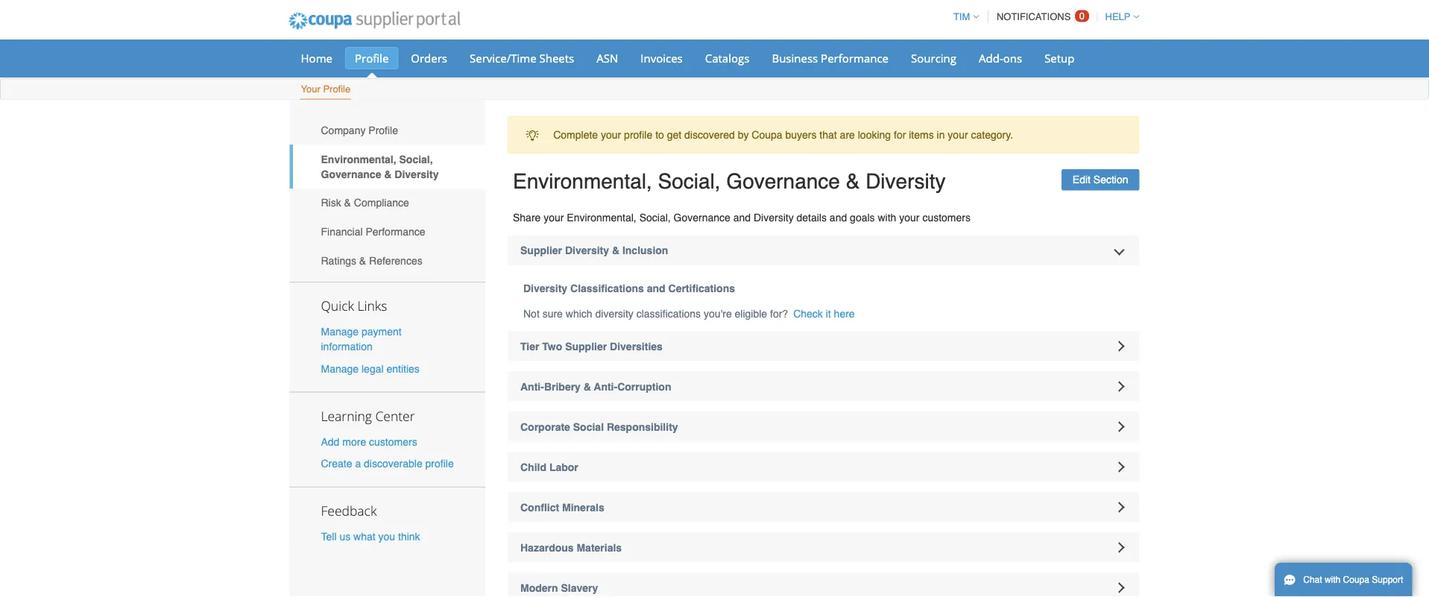 Task type: vqa. For each thing, say whether or not it's contained in the screenshot.
'Tier'
yes



Task type: describe. For each thing, give the bounding box(es) containing it.
us
[[340, 531, 351, 543]]

add-ons link
[[969, 47, 1032, 69]]

more
[[342, 436, 366, 448]]

category.
[[971, 129, 1013, 141]]

manage legal entities
[[321, 363, 420, 375]]

create
[[321, 458, 352, 470]]

what
[[353, 531, 376, 543]]

conflict minerals
[[520, 501, 605, 513]]

manage payment information link
[[321, 326, 402, 353]]

your profile link
[[300, 80, 351, 100]]

add more customers link
[[321, 436, 417, 448]]

your
[[301, 84, 320, 95]]

notifications
[[997, 11, 1071, 22]]

information
[[321, 341, 373, 353]]

entities
[[387, 363, 420, 375]]

ratings & references
[[321, 255, 423, 267]]

ratings
[[321, 255, 356, 267]]

risk & compliance link
[[290, 189, 485, 217]]

1 vertical spatial social,
[[658, 170, 721, 193]]

0 horizontal spatial profile
[[425, 458, 454, 470]]

details
[[797, 211, 827, 223]]

modern slavery heading
[[508, 573, 1140, 597]]

profile for your profile
[[323, 84, 351, 95]]

classifications
[[570, 282, 644, 294]]

create a discoverable profile
[[321, 458, 454, 470]]

with inside button
[[1325, 575, 1341, 585]]

risk & compliance
[[321, 197, 409, 209]]

think
[[398, 531, 420, 543]]

your right complete
[[601, 129, 621, 141]]

manage legal entities link
[[321, 363, 420, 375]]

add-ons
[[979, 50, 1022, 66]]

two
[[542, 340, 562, 352]]

tim
[[954, 11, 970, 22]]

links
[[358, 297, 387, 315]]

items
[[909, 129, 934, 141]]

modern slavery button
[[508, 573, 1140, 597]]

financial
[[321, 226, 363, 238]]

you're
[[704, 308, 732, 320]]

0
[[1080, 10, 1085, 22]]

coupa supplier portal image
[[278, 2, 471, 40]]

tim link
[[947, 11, 979, 22]]

add
[[321, 436, 340, 448]]

2 vertical spatial environmental,
[[567, 211, 637, 223]]

& inside "dropdown button"
[[612, 244, 620, 256]]

your right share on the top of the page
[[544, 211, 564, 223]]

governance up certifications
[[674, 211, 731, 223]]

for
[[894, 129, 906, 141]]

center
[[375, 407, 415, 425]]

discovered
[[685, 129, 735, 141]]

manage for manage payment information
[[321, 326, 359, 338]]

which
[[566, 308, 592, 320]]

corporate social responsibility button
[[508, 412, 1140, 442]]

financial performance link
[[290, 217, 485, 246]]

manage payment information
[[321, 326, 402, 353]]

0 horizontal spatial environmental, social, governance & diversity
[[321, 153, 439, 180]]

company profile link
[[290, 116, 485, 145]]

catalogs
[[705, 50, 750, 66]]

anti-bribery & anti-corruption
[[520, 381, 671, 393]]

service/time
[[470, 50, 537, 66]]

quick links
[[321, 297, 387, 315]]

business performance
[[772, 50, 889, 66]]

child labor
[[520, 461, 578, 473]]

your profile
[[301, 84, 351, 95]]

0 horizontal spatial customers
[[369, 436, 417, 448]]

0 horizontal spatial and
[[647, 282, 666, 294]]

& up risk & compliance 'link'
[[384, 168, 392, 180]]

performance for business performance
[[821, 50, 889, 66]]

edit section link
[[1062, 169, 1140, 191]]

add-
[[979, 50, 1003, 66]]

are
[[840, 129, 855, 141]]

buyers
[[785, 129, 817, 141]]

child labor heading
[[508, 452, 1140, 482]]

hazardous materials
[[520, 542, 622, 554]]

learning center
[[321, 407, 415, 425]]

conflict
[[520, 501, 559, 513]]

complete your profile to get discovered by coupa buyers that are looking for items in your category.
[[553, 129, 1013, 141]]

diversity down the for
[[866, 170, 946, 193]]

service/time sheets link
[[460, 47, 584, 69]]

performance for financial performance
[[366, 226, 425, 238]]

get
[[667, 129, 682, 141]]

to
[[655, 129, 664, 141]]

check it here link
[[793, 306, 855, 321]]

catalogs link
[[695, 47, 759, 69]]

classifications
[[637, 308, 701, 320]]

corruption
[[617, 381, 671, 393]]

company
[[321, 124, 366, 136]]

discoverable
[[364, 458, 423, 470]]

hazardous
[[520, 542, 574, 554]]

& inside 'link'
[[344, 197, 351, 209]]

section
[[1094, 174, 1129, 186]]

invoices link
[[631, 47, 692, 69]]

financial performance
[[321, 226, 425, 238]]

social
[[573, 421, 604, 433]]

profile inside alert
[[624, 129, 653, 141]]

modern slavery
[[520, 582, 598, 594]]

tell us what you think
[[321, 531, 420, 543]]



Task type: locate. For each thing, give the bounding box(es) containing it.
here
[[834, 308, 855, 320]]

2 manage from the top
[[321, 363, 359, 375]]

& inside "dropdown button"
[[584, 381, 591, 393]]

in
[[937, 129, 945, 141]]

coupa inside button
[[1343, 575, 1370, 585]]

tier two supplier diversities
[[520, 340, 663, 352]]

governance up risk & compliance
[[321, 168, 381, 180]]

1 vertical spatial profile
[[323, 84, 351, 95]]

child
[[520, 461, 547, 473]]

coupa right by
[[752, 129, 783, 141]]

your right goals
[[899, 211, 920, 223]]

0 horizontal spatial anti-
[[520, 381, 544, 393]]

business performance link
[[762, 47, 898, 69]]

support
[[1372, 575, 1404, 585]]

profile link
[[345, 47, 398, 69]]

setup link
[[1035, 47, 1084, 69]]

0 vertical spatial with
[[878, 211, 897, 223]]

profile inside profile link
[[355, 50, 389, 66]]

child labor button
[[508, 452, 1140, 482]]

profile inside your profile link
[[323, 84, 351, 95]]

with
[[878, 211, 897, 223], [1325, 575, 1341, 585]]

profile
[[624, 129, 653, 141], [425, 458, 454, 470]]

sourcing link
[[901, 47, 966, 69]]

1 vertical spatial manage
[[321, 363, 359, 375]]

supplier down which
[[565, 340, 607, 352]]

profile for company profile
[[369, 124, 398, 136]]

2 horizontal spatial and
[[830, 211, 847, 223]]

1 horizontal spatial profile
[[624, 129, 653, 141]]

0 horizontal spatial with
[[878, 211, 897, 223]]

anti- down tier
[[520, 381, 544, 393]]

supplier
[[520, 244, 562, 256], [565, 340, 607, 352]]

0 vertical spatial profile
[[355, 50, 389, 66]]

performance inside 'financial performance' link
[[366, 226, 425, 238]]

orders link
[[401, 47, 457, 69]]

diversity up classifications in the top left of the page
[[565, 244, 609, 256]]

tier two supplier diversities heading
[[508, 331, 1140, 361]]

supplier down share on the top of the page
[[520, 244, 562, 256]]

by
[[738, 129, 749, 141]]

1 vertical spatial customers
[[369, 436, 417, 448]]

environmental, down the company profile
[[321, 153, 396, 165]]

profile right discoverable
[[425, 458, 454, 470]]

supplier diversity & inclusion heading
[[508, 235, 1140, 265]]

anti-bribery & anti-corruption heading
[[508, 372, 1140, 402]]

& right ratings
[[359, 255, 366, 267]]

add more customers
[[321, 436, 417, 448]]

create a discoverable profile link
[[321, 458, 454, 470]]

not
[[523, 308, 540, 320]]

diversity left 'details'
[[754, 211, 794, 223]]

sure
[[543, 308, 563, 320]]

home
[[301, 50, 333, 66]]

1 vertical spatial with
[[1325, 575, 1341, 585]]

profile inside company profile link
[[369, 124, 398, 136]]

help link
[[1099, 11, 1140, 22]]

manage for manage legal entities
[[321, 363, 359, 375]]

0 vertical spatial manage
[[321, 326, 359, 338]]

coupa inside alert
[[752, 129, 783, 141]]

check
[[793, 308, 823, 320]]

share
[[513, 211, 541, 223]]

feedback
[[321, 502, 377, 520]]

0 vertical spatial social,
[[399, 153, 433, 165]]

environmental, down complete
[[513, 170, 652, 193]]

0 vertical spatial performance
[[821, 50, 889, 66]]

conflict minerals button
[[508, 492, 1140, 522]]

payment
[[362, 326, 402, 338]]

1 horizontal spatial environmental, social, governance & diversity
[[513, 170, 946, 193]]

for?
[[770, 308, 788, 320]]

governance
[[321, 168, 381, 180], [727, 170, 840, 193], [674, 211, 731, 223]]

1 vertical spatial coupa
[[1343, 575, 1370, 585]]

environmental, inside environmental, social, governance & diversity
[[321, 153, 396, 165]]

quick
[[321, 297, 354, 315]]

performance
[[821, 50, 889, 66], [366, 226, 425, 238]]

1 manage from the top
[[321, 326, 359, 338]]

1 horizontal spatial anti-
[[594, 381, 617, 393]]

service/time sheets
[[470, 50, 574, 66]]

corporate social responsibility
[[520, 421, 678, 433]]

and up "classifications"
[[647, 282, 666, 294]]

risk
[[321, 197, 341, 209]]

supplier diversity & inclusion button
[[508, 235, 1140, 265]]

diversity inside "dropdown button"
[[565, 244, 609, 256]]

chat
[[1304, 575, 1322, 585]]

materials
[[577, 542, 622, 554]]

tier
[[520, 340, 539, 352]]

social, down get
[[658, 170, 721, 193]]

tell
[[321, 531, 337, 543]]

0 vertical spatial coupa
[[752, 129, 783, 141]]

edit
[[1073, 174, 1091, 186]]

environmental, social, governance & diversity up compliance
[[321, 153, 439, 180]]

profile left to on the top left of page
[[624, 129, 653, 141]]

manage up information on the bottom left of page
[[321, 326, 359, 338]]

bribery
[[544, 381, 581, 393]]

profile up environmental, social, governance & diversity link
[[369, 124, 398, 136]]

0 horizontal spatial supplier
[[520, 244, 562, 256]]

0 horizontal spatial performance
[[366, 226, 425, 238]]

with right goals
[[878, 211, 897, 223]]

anti-
[[520, 381, 544, 393], [594, 381, 617, 393]]

social, up inclusion
[[639, 211, 671, 223]]

diversity up sure
[[523, 282, 568, 294]]

& right risk
[[344, 197, 351, 209]]

2 vertical spatial profile
[[369, 124, 398, 136]]

1 vertical spatial performance
[[366, 226, 425, 238]]

1 horizontal spatial customers
[[923, 211, 971, 223]]

1 horizontal spatial supplier
[[565, 340, 607, 352]]

profile right your
[[323, 84, 351, 95]]

anti-bribery & anti-corruption button
[[508, 372, 1140, 402]]

1 horizontal spatial and
[[733, 211, 751, 223]]

conflict minerals heading
[[508, 492, 1140, 522]]

environmental, up supplier diversity & inclusion
[[567, 211, 637, 223]]

governance up 'details'
[[727, 170, 840, 193]]

0 vertical spatial customers
[[923, 211, 971, 223]]

diversity classifications and certifications
[[523, 282, 735, 294]]

1 horizontal spatial coupa
[[1343, 575, 1370, 585]]

inclusion
[[623, 244, 668, 256]]

certifications
[[668, 282, 735, 294]]

manage inside manage payment information
[[321, 326, 359, 338]]

with right chat
[[1325, 575, 1341, 585]]

&
[[384, 168, 392, 180], [846, 170, 860, 193], [344, 197, 351, 209], [612, 244, 620, 256], [359, 255, 366, 267], [584, 381, 591, 393]]

manage down information on the bottom left of page
[[321, 363, 359, 375]]

0 vertical spatial profile
[[624, 129, 653, 141]]

environmental,
[[321, 153, 396, 165], [513, 170, 652, 193], [567, 211, 637, 223]]

1 horizontal spatial with
[[1325, 575, 1341, 585]]

a
[[355, 458, 361, 470]]

1 horizontal spatial performance
[[821, 50, 889, 66]]

profile down coupa supplier portal image
[[355, 50, 389, 66]]

tell us what you think button
[[321, 529, 420, 544]]

sheets
[[539, 50, 574, 66]]

1 vertical spatial supplier
[[565, 340, 607, 352]]

environmental, social, governance & diversity
[[321, 153, 439, 180], [513, 170, 946, 193]]

& up goals
[[846, 170, 860, 193]]

modern
[[520, 582, 558, 594]]

anti- up "corporate social responsibility"
[[594, 381, 617, 393]]

that
[[820, 129, 837, 141]]

social, down company profile link
[[399, 153, 433, 165]]

invoices
[[641, 50, 683, 66]]

performance right business
[[821, 50, 889, 66]]

manage
[[321, 326, 359, 338], [321, 363, 359, 375]]

environmental, social, governance & diversity up share your environmental, social, governance and diversity details and goals with your customers
[[513, 170, 946, 193]]

supplier inside dropdown button
[[565, 340, 607, 352]]

legal
[[362, 363, 384, 375]]

goals
[[850, 211, 875, 223]]

looking
[[858, 129, 891, 141]]

help
[[1105, 11, 1131, 22]]

orders
[[411, 50, 447, 66]]

it
[[826, 308, 831, 320]]

eligible
[[735, 308, 767, 320]]

social, inside environmental, social, governance & diversity
[[399, 153, 433, 165]]

2 vertical spatial social,
[[639, 211, 671, 223]]

performance inside business performance 'link'
[[821, 50, 889, 66]]

setup
[[1045, 50, 1075, 66]]

& left inclusion
[[612, 244, 620, 256]]

hazardous materials button
[[508, 533, 1140, 563]]

coupa left the support
[[1343, 575, 1370, 585]]

navigation containing notifications 0
[[947, 2, 1140, 31]]

2 anti- from the left
[[594, 381, 617, 393]]

slavery
[[561, 582, 598, 594]]

hazardous materials heading
[[508, 533, 1140, 563]]

and left goals
[[830, 211, 847, 223]]

edit section
[[1073, 174, 1129, 186]]

complete your profile to get discovered by coupa buyers that are looking for items in your category. alert
[[508, 116, 1140, 154]]

corporate social responsibility heading
[[508, 412, 1140, 442]]

diversity up risk & compliance 'link'
[[395, 168, 439, 180]]

environmental, social, governance & diversity link
[[290, 145, 485, 189]]

and left 'details'
[[733, 211, 751, 223]]

navigation
[[947, 2, 1140, 31]]

1 anti- from the left
[[520, 381, 544, 393]]

diversities
[[610, 340, 663, 352]]

0 vertical spatial supplier
[[520, 244, 562, 256]]

& right bribery
[[584, 381, 591, 393]]

0 vertical spatial environmental,
[[321, 153, 396, 165]]

references
[[369, 255, 423, 267]]

your right in
[[948, 129, 968, 141]]

supplier inside "dropdown button"
[[520, 244, 562, 256]]

performance up references on the top left of page
[[366, 226, 425, 238]]

1 vertical spatial profile
[[425, 458, 454, 470]]

0 horizontal spatial coupa
[[752, 129, 783, 141]]

1 vertical spatial environmental,
[[513, 170, 652, 193]]



